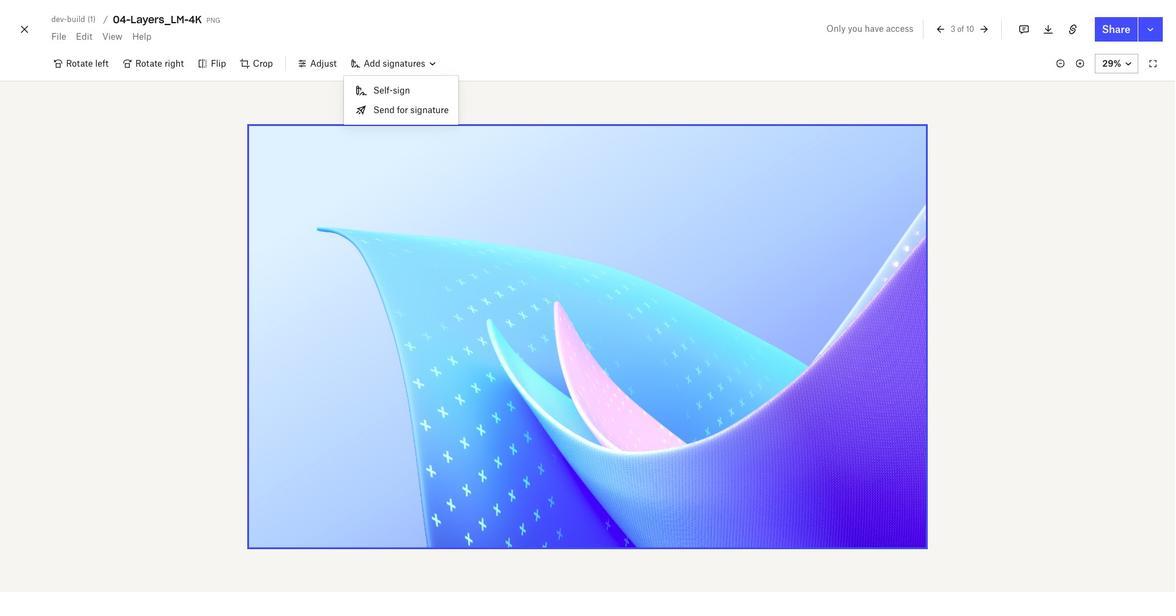 Task type: vqa. For each thing, say whether or not it's contained in the screenshot.
Quota usage progress bar
no



Task type: locate. For each thing, give the bounding box(es) containing it.
/
[[103, 14, 108, 24]]

3
[[951, 24, 956, 33]]

None field
[[0, 0, 94, 13]]

self-
[[373, 85, 393, 96]]

send for signature
[[373, 105, 449, 115]]

sign
[[393, 85, 410, 96]]

share
[[1103, 23, 1131, 36]]

close image
[[17, 20, 32, 39]]

only
[[827, 23, 846, 34]]

access
[[886, 23, 914, 34]]

10
[[967, 24, 975, 33]]

signature
[[411, 105, 449, 115]]

self-sign
[[373, 85, 410, 96]]

04-
[[113, 13, 131, 26]]



Task type: describe. For each thing, give the bounding box(es) containing it.
png
[[207, 14, 220, 24]]

of
[[958, 24, 965, 33]]

you
[[848, 23, 863, 34]]

layers_lm-
[[131, 13, 189, 26]]

have
[[865, 23, 884, 34]]

3 of 10
[[951, 24, 975, 33]]

only you have access
[[827, 23, 914, 34]]

/ 04-layers_lm-4k png
[[103, 13, 220, 26]]

send for signature menu item
[[344, 100, 459, 120]]

4k
[[189, 13, 202, 26]]

for
[[397, 105, 408, 115]]

share button
[[1095, 17, 1138, 42]]

send
[[373, 105, 395, 115]]

self-sign menu item
[[344, 81, 459, 100]]



